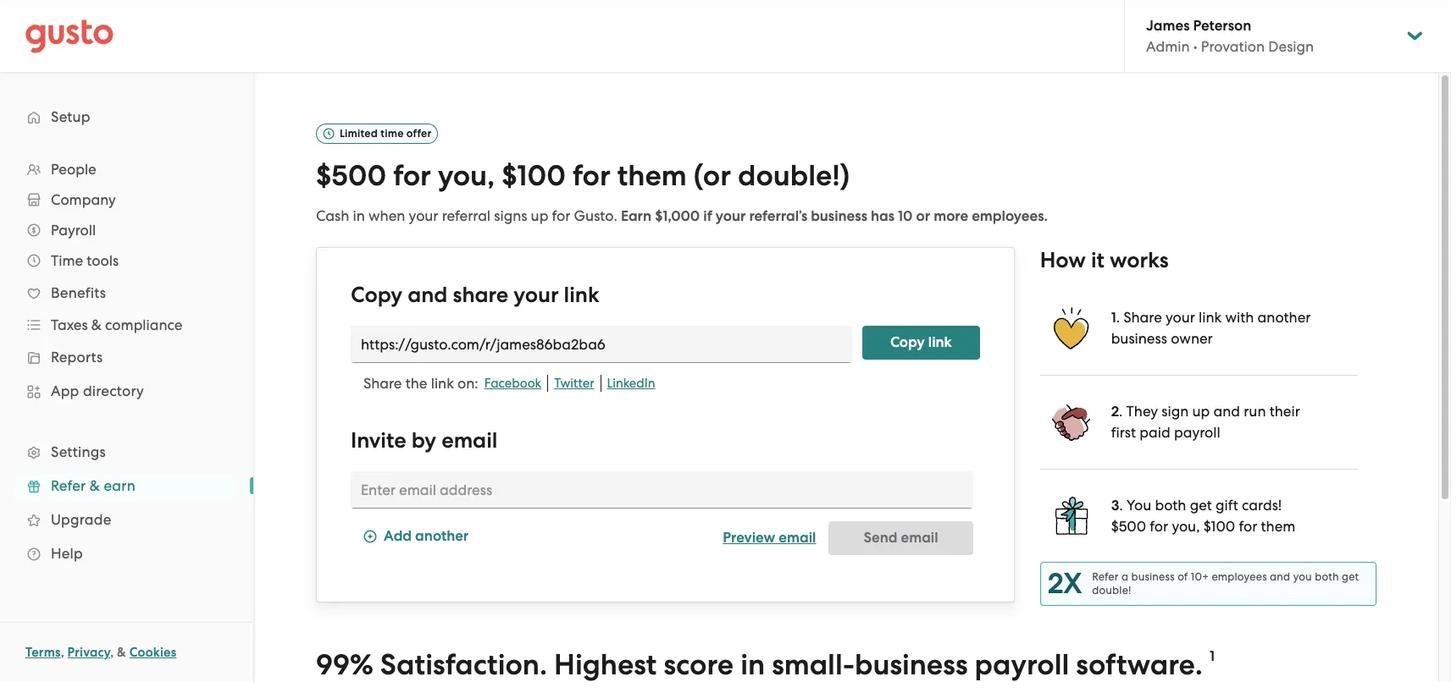 Task type: locate. For each thing, give the bounding box(es) containing it.
$500
[[316, 158, 386, 193], [1111, 518, 1146, 535]]

1 , from the left
[[61, 646, 64, 661]]

0 horizontal spatial 1
[[1111, 309, 1116, 327]]

0 horizontal spatial copy
[[351, 282, 403, 308]]

copy link
[[890, 334, 952, 351]]

in right the cash
[[353, 207, 365, 224]]

0 horizontal spatial ,
[[61, 646, 64, 661]]

1 vertical spatial $100
[[1204, 518, 1235, 535]]

copy for copy and share your link
[[351, 282, 403, 308]]

small-
[[772, 648, 855, 683]]

0 vertical spatial them
[[617, 158, 687, 193]]

0 vertical spatial get
[[1190, 497, 1212, 514]]

. for 2
[[1119, 403, 1123, 420]]

satisfaction.
[[380, 648, 547, 683]]

time tools button
[[17, 246, 236, 276]]

settings link
[[17, 437, 236, 468]]

0 horizontal spatial $500
[[316, 158, 386, 193]]

share left "the"
[[363, 375, 402, 392]]

1 vertical spatial both
[[1315, 571, 1339, 584]]

you,
[[438, 158, 495, 193], [1172, 518, 1200, 535]]

and left the run
[[1214, 403, 1240, 420]]

another right 'with'
[[1258, 309, 1311, 326]]

cookies
[[129, 646, 176, 661]]

payroll button
[[17, 215, 236, 246]]

you, inside 3 . you both get gift cards! $500 for you, $100 for them
[[1172, 518, 1200, 535]]

.
[[1116, 309, 1120, 326], [1119, 403, 1123, 420], [1119, 497, 1123, 514]]

0 vertical spatial .
[[1116, 309, 1120, 326]]

refer & earn
[[51, 478, 136, 495]]

share down works
[[1124, 309, 1162, 326]]

0 vertical spatial share
[[1124, 309, 1162, 326]]

1 horizontal spatial another
[[1258, 309, 1311, 326]]

. inside 2 . they sign up and run their first paid payroll
[[1119, 403, 1123, 420]]

2x list
[[1040, 281, 1377, 606]]

email right the preview at the bottom of page
[[779, 529, 816, 547]]

1 horizontal spatial 1
[[1210, 648, 1215, 666]]

share
[[1124, 309, 1162, 326], [363, 375, 402, 392]]

share inside 1 . share your link with another business owner
[[1124, 309, 1162, 326]]

by
[[411, 428, 436, 454]]

in right score at the bottom
[[741, 648, 765, 683]]

1 vertical spatial you,
[[1172, 518, 1200, 535]]

1 right software.
[[1210, 648, 1215, 666]]

terms link
[[25, 646, 61, 661]]

get inside refer a business of 10+ employees and you both get double!
[[1342, 571, 1359, 584]]

0 vertical spatial another
[[1258, 309, 1311, 326]]

and inside refer a business of 10+ employees and you both get double!
[[1270, 571, 1291, 584]]

your right share
[[514, 282, 559, 308]]

facebook button
[[478, 375, 548, 392]]

both right the you
[[1155, 497, 1186, 514]]

email right by
[[442, 428, 498, 454]]

refer down settings in the left bottom of the page
[[51, 478, 86, 495]]

limited
[[340, 127, 378, 140]]

double!
[[1092, 584, 1132, 597]]

1 right an illustration of a heart image
[[1111, 309, 1116, 327]]

0 horizontal spatial and
[[408, 282, 448, 308]]

99%
[[316, 648, 373, 683]]

earn
[[621, 207, 652, 225]]

$1,000
[[655, 207, 700, 225]]

1 horizontal spatial up
[[1192, 403, 1210, 420]]

2 horizontal spatial and
[[1270, 571, 1291, 584]]

twitter
[[554, 376, 594, 391]]

2 vertical spatial &
[[117, 646, 126, 661]]

1 vertical spatial 1
[[1210, 648, 1215, 666]]

and left you
[[1270, 571, 1291, 584]]

both
[[1155, 497, 1186, 514], [1315, 571, 1339, 584]]

for left 'gusto.'
[[552, 207, 571, 224]]

1 vertical spatial up
[[1192, 403, 1210, 420]]

compliance
[[105, 317, 183, 334]]

1 horizontal spatial and
[[1214, 403, 1240, 420]]

on:
[[458, 375, 478, 392]]

0 horizontal spatial in
[[353, 207, 365, 224]]

score
[[664, 648, 734, 683]]

them up earn
[[617, 158, 687, 193]]

you, up of in the right bottom of the page
[[1172, 518, 1200, 535]]

0 vertical spatial $100
[[502, 158, 566, 193]]

in inside the 'cash in when your referral signs up for gusto. earn $1,000 if your referral's business has 10 or more employees.'
[[353, 207, 365, 224]]

0 horizontal spatial both
[[1155, 497, 1186, 514]]

, left the privacy 'link' at the bottom of the page
[[61, 646, 64, 661]]

1 horizontal spatial refer
[[1092, 571, 1119, 584]]

0 horizontal spatial payroll
[[975, 648, 1069, 683]]

linkedin button
[[601, 375, 661, 392]]

upgrade link
[[17, 505, 236, 535]]

directory
[[83, 383, 144, 400]]

your inside 1 . share your link with another business owner
[[1166, 309, 1195, 326]]

0 horizontal spatial up
[[531, 207, 548, 224]]

. left the you
[[1119, 497, 1123, 514]]

help link
[[17, 539, 236, 569]]

your right 'when'
[[409, 207, 438, 224]]

another inside add another button
[[415, 528, 469, 546]]

1 horizontal spatial copy
[[890, 334, 925, 351]]

1 vertical spatial another
[[415, 528, 469, 546]]

1 vertical spatial $500
[[1111, 518, 1146, 535]]

$500 down the limited on the top left
[[316, 158, 386, 193]]

& right taxes
[[91, 317, 102, 334]]

get
[[1190, 497, 1212, 514], [1342, 571, 1359, 584]]

gift
[[1216, 497, 1239, 514]]

for down offer
[[393, 158, 431, 193]]

and left share
[[408, 282, 448, 308]]

0 vertical spatial refer
[[51, 478, 86, 495]]

2 vertical spatial .
[[1119, 497, 1123, 514]]

for down cards!
[[1239, 518, 1258, 535]]

$100 up signs
[[502, 158, 566, 193]]

link
[[564, 282, 599, 308], [1199, 309, 1222, 326], [928, 334, 952, 351], [431, 375, 454, 392]]

0 horizontal spatial share
[[363, 375, 402, 392]]

2x
[[1048, 567, 1082, 601]]

get left gift
[[1190, 497, 1212, 514]]

your inside the 'cash in when your referral signs up for gusto. earn $1,000 if your referral's business has 10 or more employees.'
[[409, 207, 438, 224]]

reports link
[[17, 342, 236, 373]]

linkedin
[[607, 376, 655, 391]]

copy inside button
[[890, 334, 925, 351]]

1 vertical spatial refer
[[1092, 571, 1119, 584]]

of
[[1178, 571, 1188, 584]]

1 horizontal spatial $100
[[1204, 518, 1235, 535]]

$100
[[502, 158, 566, 193], [1204, 518, 1235, 535]]

0 vertical spatial &
[[91, 317, 102, 334]]

1 horizontal spatial ,
[[110, 646, 114, 661]]

0 horizontal spatial them
[[617, 158, 687, 193]]

email
[[442, 428, 498, 454], [779, 529, 816, 547]]

1 vertical spatial share
[[363, 375, 402, 392]]

another right add
[[415, 528, 469, 546]]

design
[[1269, 38, 1314, 55]]

1 vertical spatial them
[[1261, 518, 1296, 535]]

2 vertical spatial and
[[1270, 571, 1291, 584]]

payroll
[[1174, 424, 1221, 441], [975, 648, 1069, 683]]

for
[[393, 158, 431, 193], [573, 158, 611, 193], [552, 207, 571, 224], [1150, 518, 1168, 535], [1239, 518, 1258, 535]]

1 horizontal spatial get
[[1342, 571, 1359, 584]]

them down cards!
[[1261, 518, 1296, 535]]

get inside 3 . you both get gift cards! $500 for you, $100 for them
[[1190, 497, 1212, 514]]

james
[[1146, 17, 1190, 35]]

1 vertical spatial email
[[779, 529, 816, 547]]

3 . you both get gift cards! $500 for you, $100 for them
[[1111, 497, 1296, 535]]

people
[[51, 161, 96, 178]]

0 vertical spatial up
[[531, 207, 548, 224]]

1 horizontal spatial share
[[1124, 309, 1162, 326]]

1 horizontal spatial both
[[1315, 571, 1339, 584]]

. right an illustration of a heart image
[[1116, 309, 1120, 326]]

1 horizontal spatial email
[[779, 529, 816, 547]]

1 vertical spatial get
[[1342, 571, 1359, 584]]

1 vertical spatial copy
[[890, 334, 925, 351]]

cash in when your referral signs up for gusto. earn $1,000 if your referral's business has 10 or more employees.
[[316, 207, 1048, 225]]

1 horizontal spatial $500
[[1111, 518, 1146, 535]]

signs
[[494, 207, 527, 224]]

0 vertical spatial $500
[[316, 158, 386, 193]]

$100 down gift
[[1204, 518, 1235, 535]]

refer inside gusto navigation element
[[51, 478, 86, 495]]

your up owner
[[1166, 309, 1195, 326]]

& left earn
[[90, 478, 100, 495]]

1 vertical spatial &
[[90, 478, 100, 495]]

module__icon___go7vc image
[[363, 531, 377, 544]]

up right sign
[[1192, 403, 1210, 420]]

earn
[[104, 478, 136, 495]]

app directory
[[51, 383, 144, 400]]

0 horizontal spatial email
[[442, 428, 498, 454]]

employees
[[1212, 571, 1267, 584]]

you, up referral at top
[[438, 158, 495, 193]]

, left cookies button
[[110, 646, 114, 661]]

setup link
[[17, 102, 236, 132]]

1 vertical spatial .
[[1119, 403, 1123, 420]]

in
[[353, 207, 365, 224], [741, 648, 765, 683]]

has
[[871, 207, 895, 225]]

None field
[[351, 326, 852, 363]]

time
[[51, 252, 83, 269]]

get right you
[[1342, 571, 1359, 584]]

another
[[1258, 309, 1311, 326], [415, 528, 469, 546]]

for inside the 'cash in when your referral signs up for gusto. earn $1,000 if your referral's business has 10 or more employees.'
[[552, 207, 571, 224]]

0 vertical spatial in
[[353, 207, 365, 224]]

1 vertical spatial and
[[1214, 403, 1240, 420]]

2 . they sign up and run their first paid payroll
[[1111, 403, 1300, 441]]

0 horizontal spatial get
[[1190, 497, 1212, 514]]

refer up double!
[[1092, 571, 1119, 584]]

for down the you
[[1150, 518, 1168, 535]]

1 horizontal spatial in
[[741, 648, 765, 683]]

company button
[[17, 185, 236, 215]]

1
[[1111, 309, 1116, 327], [1210, 648, 1215, 666]]

1 horizontal spatial them
[[1261, 518, 1296, 535]]

both right you
[[1315, 571, 1339, 584]]

0 horizontal spatial refer
[[51, 478, 86, 495]]

run
[[1244, 403, 1266, 420]]

. inside 1 . share your link with another business owner
[[1116, 309, 1120, 326]]

up right signs
[[531, 207, 548, 224]]

app
[[51, 383, 79, 400]]

0 vertical spatial copy
[[351, 282, 403, 308]]

1 horizontal spatial you,
[[1172, 518, 1200, 535]]

list
[[0, 154, 253, 571]]

taxes & compliance
[[51, 317, 183, 334]]

0 vertical spatial 1
[[1111, 309, 1116, 327]]

with
[[1225, 309, 1254, 326]]

$500 down the you
[[1111, 518, 1146, 535]]

if
[[703, 207, 712, 225]]

&
[[91, 317, 102, 334], [90, 478, 100, 495], [117, 646, 126, 661]]

Enter email address email field
[[351, 472, 973, 509]]

your
[[409, 207, 438, 224], [716, 207, 746, 225], [514, 282, 559, 308], [1166, 309, 1195, 326]]

. left they
[[1119, 403, 1123, 420]]

refer inside refer a business of 10+ employees and you both get double!
[[1092, 571, 1119, 584]]

0 vertical spatial and
[[408, 282, 448, 308]]

1 horizontal spatial payroll
[[1174, 424, 1221, 441]]

0 vertical spatial both
[[1155, 497, 1186, 514]]

provation
[[1201, 38, 1265, 55]]

,
[[61, 646, 64, 661], [110, 646, 114, 661]]

& left "cookies"
[[117, 646, 126, 661]]

refer for refer a business of 10+ employees and you both get double!
[[1092, 571, 1119, 584]]

0 horizontal spatial you,
[[438, 158, 495, 193]]

0 vertical spatial payroll
[[1174, 424, 1221, 441]]

0 horizontal spatial another
[[415, 528, 469, 546]]

$100 inside 3 . you both get gift cards! $500 for you, $100 for them
[[1204, 518, 1235, 535]]

their
[[1270, 403, 1300, 420]]

& inside dropdown button
[[91, 317, 102, 334]]

business inside refer a business of 10+ employees and you both get double!
[[1131, 571, 1175, 584]]

0 vertical spatial you,
[[438, 158, 495, 193]]

$500 for you, $100 for them (or double!)
[[316, 158, 850, 193]]



Task type: vqa. For each thing, say whether or not it's contained in the screenshot.
of
yes



Task type: describe. For each thing, give the bounding box(es) containing it.
business inside 1 . share your link with another business owner
[[1111, 330, 1167, 347]]

your for copy and share your link
[[514, 282, 559, 308]]

it
[[1091, 247, 1105, 273]]

time tools
[[51, 252, 119, 269]]

1 inside 1 . share your link with another business owner
[[1111, 309, 1116, 327]]

an illustration of a heart image
[[1050, 307, 1093, 350]]

. inside 3 . you both get gift cards! $500 for you, $100 for them
[[1119, 497, 1123, 514]]

share
[[453, 282, 509, 308]]

1 inside 99% satisfaction. highest score in small-business payroll software. 1
[[1210, 648, 1215, 666]]

link inside copy link button
[[928, 334, 952, 351]]

reports
[[51, 349, 103, 366]]

software.
[[1076, 648, 1203, 683]]

another inside 1 . share your link with another business owner
[[1258, 309, 1311, 326]]

payroll inside 2 . they sign up and run their first paid payroll
[[1174, 424, 1221, 441]]

refer & earn link
[[17, 471, 236, 502]]

or
[[916, 207, 930, 225]]

an illustration of a handshake image
[[1050, 401, 1093, 444]]

invite
[[351, 428, 406, 454]]

refer a business of 10+ employees and you both get double!
[[1092, 571, 1359, 597]]

taxes
[[51, 317, 88, 334]]

owner
[[1171, 330, 1213, 347]]

2
[[1111, 403, 1119, 421]]

first
[[1111, 424, 1136, 441]]

for up 'gusto.'
[[573, 158, 611, 193]]

add another button
[[363, 522, 469, 556]]

facebook
[[484, 376, 542, 391]]

1 vertical spatial payroll
[[975, 648, 1069, 683]]

gusto navigation element
[[0, 73, 253, 598]]

99% satisfaction. highest score in small-business payroll software. 1
[[316, 648, 1215, 683]]

add another
[[384, 528, 469, 546]]

link inside 1 . share your link with another business owner
[[1199, 309, 1222, 326]]

twitter button
[[548, 375, 601, 392]]

up inside 2 . they sign up and run their first paid payroll
[[1192, 403, 1210, 420]]

copy link button
[[862, 326, 980, 360]]

you
[[1127, 497, 1152, 514]]

email inside button
[[779, 529, 816, 547]]

them inside 3 . you both get gift cards! $500 for you, $100 for them
[[1261, 518, 1296, 535]]

gusto.
[[574, 207, 617, 224]]

when
[[369, 207, 405, 224]]

privacy link
[[67, 646, 110, 661]]

your for 1 . share your link with another business owner
[[1166, 309, 1195, 326]]

benefits link
[[17, 278, 236, 308]]

0 vertical spatial email
[[442, 428, 498, 454]]

time
[[381, 127, 404, 140]]

your right if
[[716, 207, 746, 225]]

referral
[[442, 207, 491, 224]]

people button
[[17, 154, 236, 185]]

10
[[898, 207, 913, 225]]

offer
[[407, 127, 432, 140]]

terms , privacy , & cookies
[[25, 646, 176, 661]]

refer for refer & earn
[[51, 478, 86, 495]]

app directory link
[[17, 376, 236, 407]]

employees.
[[972, 207, 1048, 225]]

taxes & compliance button
[[17, 310, 236, 341]]

0 horizontal spatial $100
[[502, 158, 566, 193]]

& for compliance
[[91, 317, 102, 334]]

copy and share your link
[[351, 282, 599, 308]]

1 . share your link with another business owner
[[1111, 309, 1311, 347]]

upgrade
[[51, 512, 111, 529]]

cards!
[[1242, 497, 1282, 514]]

they
[[1126, 403, 1158, 420]]

(or
[[694, 158, 731, 193]]

how
[[1040, 247, 1086, 273]]

your for cash in when your referral signs up for gusto. earn $1,000 if your referral's business has 10 or more employees.
[[409, 207, 438, 224]]

cookies button
[[129, 643, 176, 663]]

home image
[[25, 19, 114, 53]]

settings
[[51, 444, 106, 461]]

a
[[1122, 571, 1129, 584]]

1 vertical spatial in
[[741, 648, 765, 683]]

paid
[[1140, 424, 1171, 441]]

terms
[[25, 646, 61, 661]]

preview
[[723, 529, 775, 547]]

copy for copy link
[[890, 334, 925, 351]]

cash
[[316, 207, 349, 224]]

•
[[1193, 38, 1198, 55]]

. for 1
[[1116, 309, 1120, 326]]

more
[[934, 207, 968, 225]]

james peterson admin • provation design
[[1146, 17, 1314, 55]]

payroll
[[51, 222, 96, 239]]

share the link on: facebook
[[363, 375, 542, 392]]

list containing people
[[0, 154, 253, 571]]

invite by email
[[351, 428, 498, 454]]

3
[[1111, 497, 1119, 515]]

both inside 3 . you both get gift cards! $500 for you, $100 for them
[[1155, 497, 1186, 514]]

company
[[51, 191, 116, 208]]

limited time offer
[[340, 127, 432, 140]]

admin
[[1146, 38, 1190, 55]]

up inside the 'cash in when your referral signs up for gusto. earn $1,000 if your referral's business has 10 or more employees.'
[[531, 207, 548, 224]]

& for earn
[[90, 478, 100, 495]]

add
[[384, 528, 412, 546]]

and inside 2 . they sign up and run their first paid payroll
[[1214, 403, 1240, 420]]

preview email button
[[723, 522, 816, 556]]

sign
[[1162, 403, 1189, 420]]

2 , from the left
[[110, 646, 114, 661]]

help
[[51, 546, 83, 563]]

an illustration of a gift image
[[1050, 495, 1093, 537]]

works
[[1110, 247, 1169, 273]]

double!)
[[738, 158, 850, 193]]

$500 inside 3 . you both get gift cards! $500 for you, $100 for them
[[1111, 518, 1146, 535]]

both inside refer a business of 10+ employees and you both get double!
[[1315, 571, 1339, 584]]

the
[[406, 375, 427, 392]]

tools
[[87, 252, 119, 269]]



